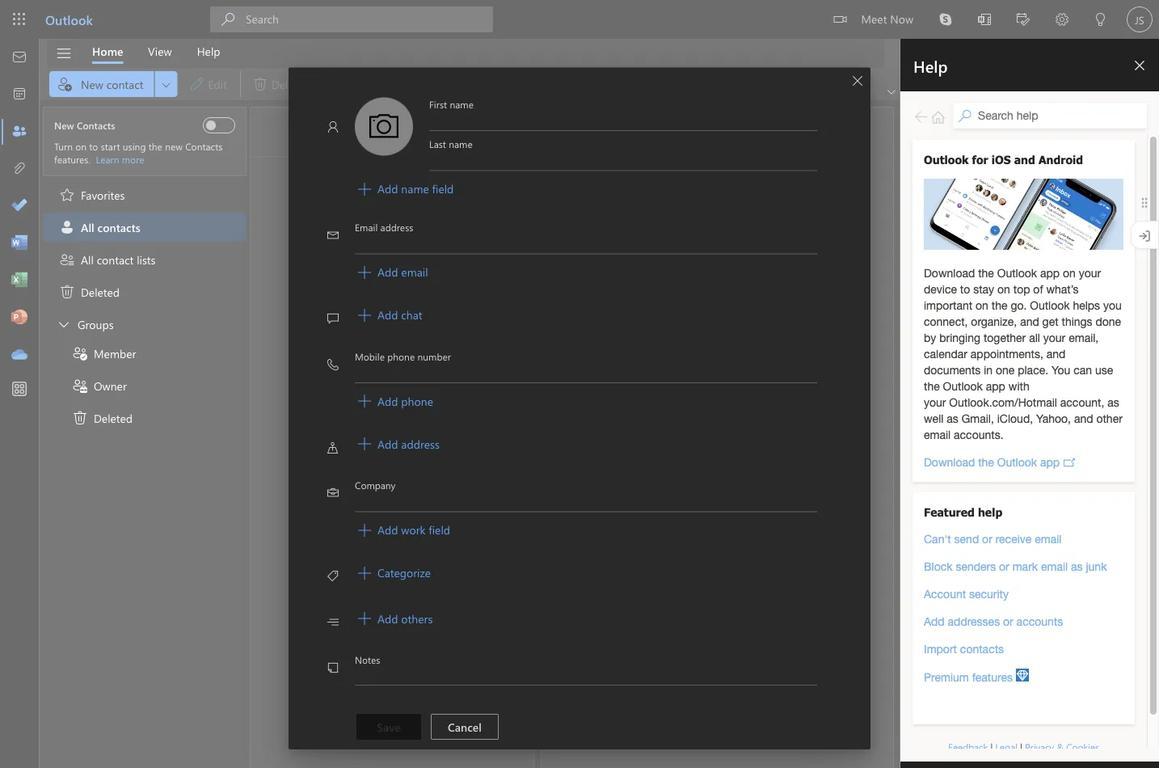 Task type: describe. For each thing, give the bounding box(es) containing it.
Email address 1 text field
[[355, 234, 818, 253]]


[[55, 45, 72, 62]]

turn on to start using the new contacts features.
[[54, 140, 223, 166]]

groups
[[78, 317, 114, 332]]

1 horizontal spatial help
[[914, 55, 948, 76]]

other section element
[[328, 608, 827, 653]]

categories section element
[[328, 562, 827, 608]]

 for categorize
[[358, 566, 371, 579]]

mail image
[[11, 49, 27, 66]]


[[56, 316, 72, 332]]

document containing add name field
[[0, 0, 1160, 768]]

phone section element
[[328, 350, 827, 433]]

new
[[54, 119, 74, 132]]


[[834, 13, 847, 26]]

 groups
[[56, 316, 114, 332]]

on
[[75, 140, 87, 153]]

help button
[[185, 39, 233, 64]]

address section element
[[328, 433, 827, 479]]

calendar image
[[11, 87, 27, 103]]

work section element
[[328, 479, 827, 562]]

first
[[429, 97, 447, 110]]

to inside you haven't added anyone to your contacts yet.
[[481, 459, 496, 482]]

contacts inside " import contacts"
[[400, 562, 441, 577]]

you haven't added anyone to your contacts yet.
[[289, 459, 496, 505]]

excel image
[[11, 273, 27, 289]]

contacts down delete group in the top left of the page
[[313, 124, 356, 139]]

meet
[[862, 11, 887, 26]]

add for add address
[[378, 436, 398, 451]]

 owner
[[72, 378, 127, 394]]

add for add others
[[378, 611, 398, 626]]

 add work field
[[358, 522, 450, 537]]

using
[[123, 140, 146, 153]]

name for first name
[[450, 97, 474, 110]]

categorize
[[378, 565, 431, 580]]

outlook banner
[[0, 0, 1160, 39]]


[[328, 121, 339, 132]]

you
[[289, 459, 314, 482]]


[[328, 616, 339, 628]]

new
[[165, 140, 183, 153]]

import
[[362, 562, 397, 577]]

powerpoint image
[[11, 310, 27, 326]]

 group
[[43, 213, 247, 245]]

last name
[[429, 137, 473, 150]]

Mobile phone number text field
[[355, 363, 818, 382]]

1 vertical spatial 
[[72, 410, 88, 426]]

 for add name field
[[358, 182, 371, 195]]


[[72, 378, 88, 394]]

cancel button
[[431, 714, 499, 740]]


[[72, 345, 88, 362]]

Notes text field
[[355, 666, 818, 685]]

0 vertical spatial 
[[59, 284, 75, 300]]

new group
[[49, 68, 237, 100]]

contacts inside you haven't added anyone to your contacts yet.
[[366, 482, 425, 505]]

notes
[[355, 653, 380, 666]]

 for add work field
[[358, 523, 371, 536]]

home
[[92, 44, 123, 59]]

email address
[[355, 221, 414, 234]]

field for add name field
[[432, 181, 454, 196]]

 add name field
[[358, 181, 454, 196]]


[[328, 571, 339, 582]]

2 help region from the left
[[901, 39, 1160, 768]]

contact inside  add a contact
[[395, 530, 432, 545]]

 add a contact
[[343, 530, 432, 546]]

 add email
[[358, 264, 428, 279]]


[[328, 229, 339, 241]]

address inside the address section element
[[401, 436, 440, 451]]

anyone
[[424, 459, 476, 482]]


[[328, 662, 339, 673]]

add for add phone
[[378, 393, 398, 408]]

Search search field
[[210, 0, 493, 39]]

email
[[401, 264, 428, 279]]

save button
[[357, 714, 421, 740]]

add for add chat
[[378, 307, 398, 322]]

 member
[[72, 345, 136, 362]]


[[328, 358, 339, 370]]

0 vertical spatial deleted
[[81, 284, 120, 299]]

the
[[149, 140, 162, 153]]

 categorize
[[358, 565, 431, 580]]

tab list inside 'you haven't added anyone to your contacts yet.' "application"
[[80, 39, 233, 64]]

contact details view main content
[[541, 107, 894, 768]]

1 vertical spatial deleted
[[94, 411, 133, 426]]

delete group
[[244, 68, 346, 97]]

to inside turn on to start using the new contacts features.
[[89, 140, 98, 153]]


[[328, 487, 339, 499]]

outlook
[[45, 11, 93, 28]]

onedrive image
[[11, 347, 27, 363]]


[[222, 13, 235, 26]]

 add address
[[358, 436, 440, 451]]

 add others
[[358, 611, 433, 626]]

haven't
[[319, 459, 369, 482]]

more
[[122, 153, 144, 166]]

a
[[386, 530, 392, 545]]

 button
[[48, 40, 80, 67]]

 for add address
[[358, 437, 371, 450]]

cancel
[[448, 719, 482, 734]]

email section element
[[328, 221, 827, 304]]

learn more link
[[96, 153, 144, 166]]

new contacts
[[54, 119, 115, 132]]

notes section element
[[328, 653, 827, 703]]

all for 
[[81, 220, 94, 235]]

add for add work field
[[378, 522, 398, 537]]


[[328, 313, 339, 324]]

you haven't added anyone to your contacts yet. application
[[0, 0, 1160, 768]]



Task type: locate. For each thing, give the bounding box(es) containing it.
add up added
[[378, 436, 398, 451]]

 inside  add address
[[358, 437, 371, 450]]

to right on
[[89, 140, 98, 153]]

contacts inside  all contacts
[[98, 220, 140, 235]]

features.
[[54, 153, 91, 166]]

0 horizontal spatial to
[[89, 140, 98, 153]]

add
[[378, 181, 398, 196], [378, 264, 398, 279], [378, 307, 398, 322], [378, 393, 398, 408], [378, 436, 398, 451], [378, 522, 398, 537], [362, 530, 383, 545], [378, 611, 398, 626]]

all inside ' all contact lists'
[[81, 252, 94, 267]]

contacts up ' all contact lists'
[[98, 220, 140, 235]]

number
[[418, 350, 451, 363]]


[[59, 187, 75, 203]]

 all contact lists
[[59, 252, 156, 268]]

 left a at the left bottom of the page
[[343, 533, 356, 546]]

tree
[[43, 107, 247, 433]]

all left 
[[296, 124, 310, 139]]

chat
[[401, 307, 423, 322]]

all inside  all contacts
[[81, 220, 94, 235]]

your
[[330, 482, 362, 505]]

company
[[355, 479, 396, 492]]

deleted down owner on the left of page
[[94, 411, 133, 426]]

first name
[[429, 97, 474, 110]]

 down 
[[72, 410, 88, 426]]

 for add others
[[358, 612, 371, 625]]

1  from the top
[[358, 182, 371, 195]]

add left others
[[378, 611, 398, 626]]

deleted
[[81, 284, 120, 299], [94, 411, 133, 426]]

field down last
[[432, 181, 454, 196]]

to
[[89, 140, 98, 153], [481, 459, 496, 482]]

add left chat
[[378, 307, 398, 322]]

help down now
[[914, 55, 948, 76]]

contacts up 'start'
[[77, 119, 115, 132]]

lists
[[137, 252, 156, 267]]

0 vertical spatial to
[[89, 140, 98, 153]]

0 horizontal spatial help
[[197, 44, 220, 59]]

 inside  add chat
[[358, 308, 371, 321]]

0 horizontal spatial contact
[[97, 252, 134, 267]]

 for add phone
[[358, 394, 371, 407]]

name up email address
[[401, 181, 429, 196]]

word image
[[11, 235, 27, 252]]

to do image
[[11, 198, 27, 214]]

field
[[432, 181, 454, 196], [429, 522, 450, 537]]

all right 
[[81, 252, 94, 267]]

 inside  add email
[[358, 265, 371, 278]]

field for add work field
[[429, 522, 450, 537]]

 add chat
[[358, 307, 423, 322]]

name for last name
[[449, 137, 473, 150]]

1 vertical spatial field
[[429, 522, 450, 537]]

0 vertical spatial phone
[[388, 350, 415, 363]]

all contacts navigation
[[251, 108, 534, 768]]

1 vertical spatial to
[[481, 459, 496, 482]]

phone right mobile
[[388, 350, 415, 363]]

 inside  add a contact
[[343, 533, 356, 546]]

 for add chat
[[358, 308, 371, 321]]

 right 
[[358, 612, 371, 625]]

2 vertical spatial name
[[401, 181, 429, 196]]

last
[[429, 137, 446, 150]]

favorites
[[81, 187, 125, 202]]

files image
[[11, 161, 27, 177]]


[[59, 252, 75, 268]]

now
[[891, 11, 914, 26]]

2  from the top
[[358, 265, 371, 278]]

member
[[94, 346, 136, 361]]

 for add
[[343, 533, 356, 546]]

add for add name field
[[378, 181, 398, 196]]

0 vertical spatial address
[[381, 221, 414, 234]]

1 vertical spatial all
[[81, 220, 94, 235]]


[[343, 533, 356, 546], [343, 566, 356, 579]]

 down email
[[358, 265, 371, 278]]


[[59, 219, 75, 235]]

add inside chat section element
[[378, 307, 398, 322]]

contacts up  add work field
[[366, 482, 425, 505]]

Search field
[[246, 11, 493, 28]]

 right 
[[343, 566, 356, 579]]

address inside email section element
[[381, 221, 414, 234]]

1 vertical spatial contact
[[395, 530, 432, 545]]

tree inside 'you haven't added anyone to your contacts yet.' "application"
[[43, 107, 247, 433]]

alert dialog containing add name field
[[0, 0, 1160, 768]]

 for add email
[[358, 265, 371, 278]]

learn more
[[96, 153, 144, 166]]

0 vertical spatial field
[[432, 181, 454, 196]]

0 vertical spatial contact
[[97, 252, 134, 267]]

 inside  add phone
[[358, 394, 371, 407]]

help
[[197, 44, 220, 59], [914, 55, 948, 76]]

 right  on the left of page
[[358, 308, 371, 321]]

mobile
[[355, 350, 385, 363]]

add left email
[[378, 264, 398, 279]]

1 horizontal spatial to
[[481, 459, 496, 482]]

 favorites
[[59, 187, 125, 203]]

meet now
[[862, 11, 914, 26]]

add inside email section element
[[378, 264, 398, 279]]

 inside  add others
[[358, 612, 371, 625]]

name right last
[[449, 137, 473, 150]]

tree containing 
[[43, 107, 247, 433]]

learn
[[96, 153, 119, 166]]


[[328, 442, 339, 453]]

contacts down new contacts image
[[185, 140, 223, 153]]

4  from the top
[[358, 394, 371, 407]]

all for 
[[81, 252, 94, 267]]

field inside work section element
[[429, 522, 450, 537]]

 right 
[[358, 566, 371, 579]]

mobile phone number
[[355, 350, 451, 363]]

tab list
[[80, 39, 233, 64]]

yet.
[[430, 482, 455, 505]]

0 vertical spatial 
[[343, 533, 356, 546]]

address
[[381, 221, 414, 234], [401, 436, 440, 451]]

 all contacts
[[59, 219, 140, 235]]

all inside navigation
[[296, 124, 310, 139]]

7  from the top
[[358, 566, 371, 579]]

 deleted inside group
[[72, 410, 133, 426]]


[[852, 74, 865, 87]]

all contacts
[[296, 124, 356, 139]]

add for add email
[[378, 264, 398, 279]]

0 vertical spatial name
[[450, 97, 474, 110]]

view button
[[136, 39, 184, 64]]

 deleted
[[59, 284, 120, 300], [72, 410, 133, 426]]

address up added
[[401, 436, 440, 451]]

name
[[450, 97, 474, 110], [449, 137, 473, 150], [401, 181, 429, 196]]

help right view
[[197, 44, 220, 59]]

1 vertical spatial  deleted
[[72, 410, 133, 426]]

start
[[101, 140, 120, 153]]

add up email address
[[378, 181, 398, 196]]

outlook link
[[45, 0, 93, 39]]

group containing 
[[43, 310, 247, 433]]

phone
[[388, 350, 415, 363], [401, 393, 433, 408]]

add up  add address
[[378, 393, 398, 408]]

 button
[[847, 69, 869, 92]]

2 vertical spatial all
[[81, 252, 94, 267]]

 down mobile
[[358, 394, 371, 407]]

address right email
[[381, 221, 414, 234]]

 up email
[[358, 182, 371, 195]]

add left work
[[378, 522, 398, 537]]

contact right a at the left bottom of the page
[[395, 530, 432, 545]]

name section element
[[328, 97, 827, 221]]

save
[[377, 719, 401, 734]]

deleted up the groups
[[81, 284, 120, 299]]

add inside the address section element
[[378, 436, 398, 451]]

email
[[355, 221, 378, 234]]

 down 
[[59, 284, 75, 300]]

document
[[0, 0, 1160, 768]]

Last name text field
[[429, 150, 818, 170]]

home button
[[80, 39, 135, 64]]

group
[[43, 310, 247, 433], [43, 339, 247, 433]]

3  from the top
[[358, 308, 371, 321]]

people image
[[11, 124, 27, 140]]

8  from the top
[[358, 612, 371, 625]]

contacts
[[313, 124, 356, 139], [98, 220, 140, 235], [366, 482, 425, 505], [400, 562, 441, 577]]


[[358, 182, 371, 195], [358, 265, 371, 278], [358, 308, 371, 321], [358, 394, 371, 407], [358, 437, 371, 450], [358, 523, 371, 536], [358, 566, 371, 579], [358, 612, 371, 625]]

name right "first"
[[450, 97, 474, 110]]

0 vertical spatial  deleted
[[59, 284, 120, 300]]

group containing 
[[43, 339, 247, 433]]

add inside  add a contact
[[362, 530, 383, 545]]

1 vertical spatial name
[[449, 137, 473, 150]]

contact inside ' all contact lists'
[[97, 252, 134, 267]]

others
[[401, 611, 433, 626]]

1  from the top
[[343, 533, 356, 546]]

owner
[[94, 378, 127, 393]]

 inside " import contacts"
[[343, 566, 356, 579]]

contacts down work
[[400, 562, 441, 577]]

contact left "lists"
[[97, 252, 134, 267]]

add left a at the left bottom of the page
[[362, 530, 383, 545]]

contacts
[[77, 119, 115, 132], [185, 140, 223, 153]]

 add phone
[[358, 393, 433, 408]]

 for import
[[343, 566, 356, 579]]

field right work
[[429, 522, 450, 537]]

all right 
[[81, 220, 94, 235]]

1 vertical spatial 
[[343, 566, 356, 579]]

add inside name section 'element'
[[378, 181, 398, 196]]

alert dialog
[[0, 0, 1160, 768]]

0 vertical spatial contacts
[[77, 119, 115, 132]]

add inside the other section element
[[378, 611, 398, 626]]

add inside phone section element
[[378, 393, 398, 408]]

left-rail-appbar navigation
[[3, 39, 36, 374]]

 inside  add work field
[[358, 523, 371, 536]]

turn
[[54, 140, 73, 153]]


[[59, 284, 75, 300], [72, 410, 88, 426]]

1 help region from the left
[[852, 39, 1160, 768]]

all
[[296, 124, 310, 139], [81, 220, 94, 235], [81, 252, 94, 267]]

 inside  add name field
[[358, 182, 371, 195]]

help region
[[852, 39, 1160, 768], [901, 39, 1160, 768]]

help inside button
[[197, 44, 220, 59]]

phone up  add address
[[401, 393, 433, 408]]

5  from the top
[[358, 437, 371, 450]]

add inside work section element
[[378, 522, 398, 537]]

1 group from the top
[[43, 310, 247, 433]]

contact
[[97, 252, 134, 267], [395, 530, 432, 545]]

added
[[374, 459, 419, 482]]

view
[[148, 44, 172, 59]]

2  from the top
[[343, 566, 356, 579]]

add for add a contact
[[362, 530, 383, 545]]

1 horizontal spatial contacts
[[185, 140, 223, 153]]

First name text field
[[429, 110, 818, 130]]

 right the 
[[358, 437, 371, 450]]

 left a at the left bottom of the page
[[358, 523, 371, 536]]

0 horizontal spatial contacts
[[77, 119, 115, 132]]

2 group from the top
[[43, 339, 247, 433]]

contacts inside turn on to start using the new contacts features.
[[185, 140, 223, 153]]

6  from the top
[[358, 523, 371, 536]]

chat section element
[[328, 304, 827, 350]]

to right anyone on the left bottom of the page
[[481, 459, 496, 482]]

 inside  categorize
[[358, 566, 371, 579]]

field inside name section 'element'
[[432, 181, 454, 196]]

 deleted up  groups
[[59, 284, 120, 300]]

1 vertical spatial phone
[[401, 393, 433, 408]]

new contacts image
[[206, 121, 216, 130]]

 deleted down  owner
[[72, 410, 133, 426]]

 import contacts
[[343, 562, 441, 579]]

1 vertical spatial contacts
[[185, 140, 223, 153]]

work
[[401, 522, 426, 537]]

1 vertical spatial address
[[401, 436, 440, 451]]

1 horizontal spatial contact
[[395, 530, 432, 545]]

0 vertical spatial all
[[296, 124, 310, 139]]

more apps image
[[11, 382, 27, 398]]

tab list containing home
[[80, 39, 233, 64]]



Task type: vqa. For each thing, say whether or not it's contained in the screenshot.
Deleted
yes



